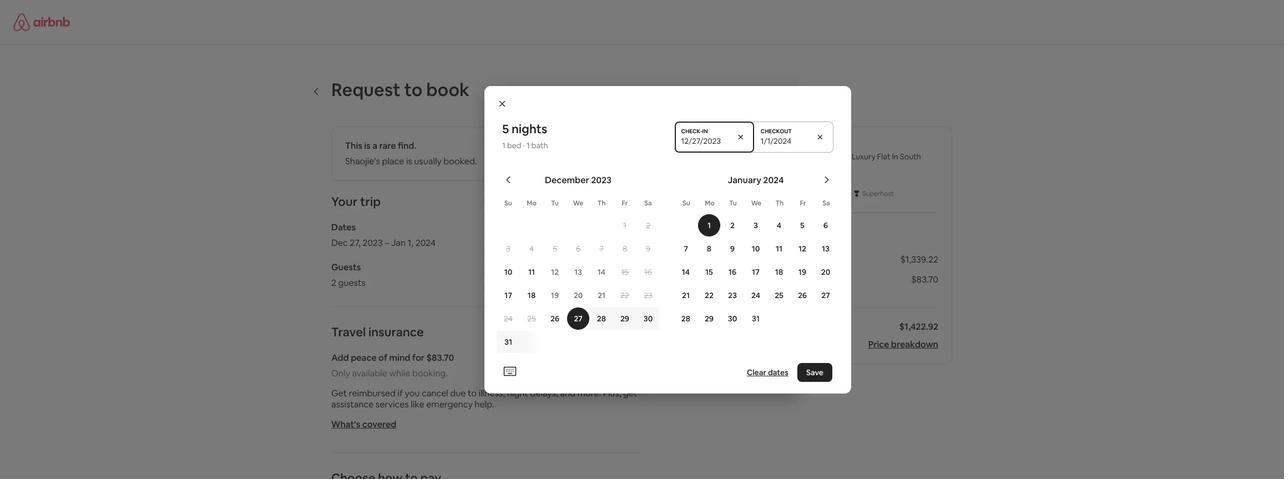 Task type: vqa. For each thing, say whether or not it's contained in the screenshot.


Task type: locate. For each thing, give the bounding box(es) containing it.
28 for 2nd "28" button from right
[[597, 313, 606, 323]]

2 7 button from the left
[[675, 237, 698, 260]]

(usd) button
[[731, 321, 755, 333]]

assistance
[[708, 285, 741, 294]]

31 down assistance services fee included
[[752, 313, 760, 323]]

1 horizontal spatial 19
[[799, 267, 807, 277]]

0 vertical spatial 20
[[822, 267, 831, 277]]

0 horizontal spatial 30
[[644, 313, 653, 323]]

travel up total
[[708, 274, 732, 285]]

9 button
[[637, 237, 660, 260], [721, 237, 744, 260]]

0 horizontal spatial 14 button
[[590, 261, 613, 283]]

–
[[385, 237, 389, 249]]

1 horizontal spatial 23 button
[[721, 284, 744, 306]]

13 for rightmost 13 'button'
[[822, 243, 830, 253]]

2024 right "january"
[[764, 174, 784, 186]]

16 for second 16 button
[[729, 267, 737, 277]]

tu down "december"
[[551, 198, 559, 207]]

2
[[646, 220, 651, 230], [731, 220, 735, 230], [331, 277, 336, 289]]

0 vertical spatial 13
[[822, 243, 830, 253]]

0 vertical spatial 24
[[752, 290, 761, 300]]

0 horizontal spatial 25 button
[[520, 307, 544, 329]]

30 button
[[637, 307, 660, 329], [721, 307, 744, 329]]

1 28 from the left
[[597, 313, 606, 323]]

0 horizontal spatial 2 button
[[637, 214, 660, 236]]

24 button
[[744, 284, 768, 306], [497, 307, 520, 329]]

0 vertical spatial 20 button
[[814, 261, 838, 283]]

2 28 from the left
[[682, 313, 691, 323]]

1 edit button from the top
[[626, 222, 642, 233]]

0 horizontal spatial travel insurance
[[331, 324, 424, 340]]

2 we from the left
[[752, 198, 762, 207]]

1 sa from the left
[[645, 198, 652, 207]]

1 we from the left
[[573, 198, 584, 207]]

21
[[598, 290, 606, 300], [682, 290, 690, 300]]

1 9 from the left
[[646, 243, 651, 253]]

1 21 from the left
[[598, 290, 606, 300]]

1 horizontal spatial 7
[[684, 243, 688, 253]]

15 for second 15 button
[[706, 267, 713, 277]]

your for your total
[[708, 226, 734, 242]]

31 up flight on the bottom left of the page
[[505, 337, 512, 347]]

18 for 18 button to the right
[[775, 267, 783, 277]]

is down find.
[[406, 155, 412, 167]]

13 button
[[814, 237, 838, 260], [567, 261, 590, 283]]

25 button
[[768, 284, 791, 306], [520, 307, 544, 329]]

3 for the left 3 button
[[506, 243, 511, 253]]

0 horizontal spatial 30 button
[[637, 307, 660, 329]]

1 28 button from the left
[[590, 307, 613, 329]]

1 29 from the left
[[621, 313, 630, 323]]

th down december 2023
[[598, 198, 606, 207]]

tu down "january"
[[730, 198, 737, 207]]

0 vertical spatial 3
[[754, 220, 758, 230]]

2 14 from the left
[[682, 267, 690, 277]]

what's covered button
[[331, 419, 397, 430]]

to right the due
[[468, 388, 477, 399]]

0 horizontal spatial 16 button
[[637, 261, 660, 283]]

20 button
[[814, 261, 838, 283], [567, 284, 590, 306]]

1 vertical spatial travel insurance
[[331, 324, 424, 340]]

we down december 2023
[[573, 198, 584, 207]]

5
[[502, 121, 509, 136], [801, 220, 805, 230], [553, 243, 557, 253]]

0 vertical spatial 13 button
[[814, 237, 838, 260]]

$83.70
[[912, 274, 939, 285], [427, 352, 454, 364]]

2 23 from the left
[[728, 290, 737, 300]]

1 th from the left
[[598, 198, 606, 207]]

0 horizontal spatial we
[[573, 198, 584, 207]]

1 vertical spatial 5
[[801, 220, 805, 230]]

23 button
[[637, 284, 660, 306], [721, 284, 744, 306]]

1 21 button from the left
[[590, 284, 613, 306]]

0 horizontal spatial 10 button
[[497, 261, 520, 283]]

bath
[[532, 140, 548, 150]]

your up dates
[[331, 194, 358, 209]]

place
[[382, 155, 404, 167]]

29 button
[[613, 307, 637, 329], [698, 307, 721, 329]]

1 vertical spatial travel
[[331, 324, 366, 340]]

1 horizontal spatial 20 button
[[814, 261, 838, 283]]

29 for second 29 button from left
[[705, 313, 714, 323]]

5 button
[[791, 214, 814, 236], [544, 237, 567, 260]]

1 horizontal spatial 2 button
[[721, 214, 744, 236]]

hampstead
[[784, 162, 825, 172]]

tu
[[551, 198, 559, 207], [730, 198, 737, 207]]

1 horizontal spatial 25 button
[[768, 284, 791, 306]]

$83.70 up the booking.
[[427, 352, 454, 364]]

services left like
[[376, 399, 409, 410]]

1 edit from the top
[[626, 222, 642, 233]]

1 15 button from the left
[[613, 261, 637, 283]]

1 horizontal spatial 16
[[729, 267, 737, 277]]

1 horizontal spatial 26
[[798, 290, 807, 300]]

1 horizontal spatial 10
[[752, 243, 760, 253]]

1 horizontal spatial 8 button
[[698, 237, 721, 260]]

0 vertical spatial 18
[[775, 267, 783, 277]]

0 horizontal spatial your
[[331, 194, 358, 209]]

travel insurance down your total
[[708, 274, 774, 285]]

0 horizontal spatial 26 button
[[544, 307, 567, 329]]

14 for first 14 button from right
[[682, 267, 690, 277]]

0 horizontal spatial 20
[[574, 290, 583, 300]]

2 7 from the left
[[684, 243, 688, 253]]

2 30 from the left
[[728, 313, 737, 323]]

insurance left included
[[734, 274, 774, 285]]

$83.70 down $1,339.22
[[912, 274, 939, 285]]

17
[[752, 267, 760, 277], [505, 290, 512, 300]]

1 23 button from the left
[[637, 284, 660, 306]]

0 vertical spatial 19 button
[[791, 261, 814, 283]]

27
[[822, 290, 830, 300], [574, 313, 583, 323]]

1 mo from the left
[[527, 198, 537, 207]]

2 22 button from the left
[[698, 284, 721, 306]]

rare
[[379, 140, 396, 152]]

1 horizontal spatial 31 button
[[744, 307, 768, 329]]

dates dialog
[[485, 86, 1203, 393]]

1 horizontal spatial 21
[[682, 290, 690, 300]]

6 button
[[814, 214, 838, 236], [567, 237, 590, 260]]

2 21 button from the left
[[675, 284, 698, 306]]

2023 left –
[[363, 237, 383, 249]]

services left "fee"
[[742, 285, 767, 294]]

1 horizontal spatial 12 button
[[791, 237, 814, 260]]

1 horizontal spatial 5
[[553, 243, 557, 253]]

1 horizontal spatial 9 button
[[721, 237, 744, 260]]

1 su from the left
[[505, 198, 512, 207]]

10 button
[[744, 237, 768, 260], [497, 261, 520, 283]]

superhost
[[863, 189, 894, 198]]

0 horizontal spatial 31
[[505, 337, 512, 347]]

1 horizontal spatial 14
[[682, 267, 690, 277]]

1 horizontal spatial 11
[[776, 243, 783, 253]]

save
[[807, 367, 824, 377]]

28 for second "28" button
[[682, 313, 691, 323]]

1 horizontal spatial su
[[683, 198, 691, 207]]

1 16 from the left
[[645, 267, 652, 277]]

mo
[[527, 198, 537, 207], [705, 198, 715, 207]]

1 2 button from the left
[[637, 214, 660, 236]]

29 for first 29 button
[[621, 313, 630, 323]]

21 for 1st "21" button from right
[[682, 290, 690, 300]]

1 29 button from the left
[[613, 307, 637, 329]]

1 horizontal spatial 9
[[731, 243, 735, 253]]

travel up "add" on the bottom left of page
[[331, 324, 366, 340]]

25
[[775, 290, 784, 300], [528, 313, 536, 323]]

0 horizontal spatial 29
[[621, 313, 630, 323]]

0 horizontal spatial sa
[[645, 198, 652, 207]]

1 horizontal spatial mo
[[705, 198, 715, 207]]

1 horizontal spatial 22 button
[[698, 284, 721, 306]]

travel insurance
[[708, 274, 774, 285], [331, 324, 424, 340]]

28 button
[[590, 307, 613, 329], [675, 307, 698, 329]]

we
[[573, 198, 584, 207], [752, 198, 762, 207]]

entire
[[784, 140, 801, 149]]

2 edit button from the top
[[626, 261, 642, 273]]

2 fr from the left
[[800, 198, 806, 207]]

2024 right 1,
[[416, 237, 436, 249]]

1 22 button from the left
[[613, 284, 637, 306]]

19 button
[[791, 261, 814, 283], [544, 284, 567, 306]]

2 15 from the left
[[706, 267, 713, 277]]

0 horizontal spatial 2024
[[416, 237, 436, 249]]

21 for second "21" button from the right
[[598, 290, 606, 300]]

1 horizontal spatial 6 button
[[814, 214, 838, 236]]

1 30 from the left
[[644, 313, 653, 323]]

services
[[742, 285, 767, 294], [376, 399, 409, 410]]

0 vertical spatial 5 button
[[791, 214, 814, 236]]

1 vertical spatial 2024
[[416, 237, 436, 249]]

2 29 from the left
[[705, 313, 714, 323]]

19
[[799, 267, 807, 277], [551, 290, 559, 300]]

2 21 from the left
[[682, 290, 690, 300]]

get
[[623, 388, 638, 399]]

0 horizontal spatial 21
[[598, 290, 606, 300]]

8 button
[[613, 237, 637, 260], [698, 237, 721, 260]]

edit
[[626, 222, 642, 233], [626, 261, 642, 273]]

2 1 button from the left
[[698, 214, 721, 236]]

9 for first 9 button from the left
[[646, 243, 651, 253]]

insurance up mind
[[369, 324, 424, 340]]

2 28 button from the left
[[675, 307, 698, 329]]

unit
[[822, 140, 834, 149]]

0 vertical spatial travel
[[708, 274, 732, 285]]

1 horizontal spatial travel insurance
[[708, 274, 774, 285]]

0 vertical spatial 2023
[[591, 174, 612, 186]]

1 vertical spatial edit
[[626, 261, 642, 273]]

0 horizontal spatial to
[[404, 78, 423, 101]]

25 for left 25 button
[[528, 313, 536, 323]]

14 button
[[590, 261, 613, 283], [675, 261, 698, 283]]

1 15 from the left
[[621, 267, 629, 277]]

0 horizontal spatial 4
[[530, 243, 534, 253]]

24
[[752, 290, 761, 300], [504, 313, 513, 323]]

january 2024
[[728, 174, 784, 186]]

$83.70 inside add peace of mind for $83.70 only available while booking.
[[427, 352, 454, 364]]

your left the total
[[708, 226, 734, 242]]

2023 right "december"
[[591, 174, 612, 186]]

edit button for dates dec 27, 2023 – jan 1, 2024
[[626, 222, 642, 233]]

0 horizontal spatial 22
[[621, 290, 630, 300]]

Add date text field
[[761, 136, 807, 146]]

1
[[502, 140, 506, 150], [527, 140, 530, 150], [624, 220, 627, 230], [708, 220, 711, 230]]

2 th from the left
[[776, 198, 784, 207]]

0 horizontal spatial 20 button
[[567, 284, 590, 306]]

1 button
[[613, 214, 637, 236], [698, 214, 721, 236]]

18
[[775, 267, 783, 277], [528, 290, 536, 300]]

0 horizontal spatial 5 button
[[544, 237, 567, 260]]

2 9 from the left
[[731, 243, 735, 253]]

1 horizontal spatial services
[[742, 285, 767, 294]]

to left book
[[404, 78, 423, 101]]

travel insurance up "of"
[[331, 324, 424, 340]]

24 for the top 24 button
[[752, 290, 761, 300]]

we down january 2024
[[752, 198, 762, 207]]

1 vertical spatial 3
[[506, 243, 511, 253]]

2 14 button from the left
[[675, 261, 698, 283]]

travel
[[708, 274, 732, 285], [331, 324, 366, 340]]

2 22 from the left
[[705, 290, 714, 300]]

30 for 1st 30 button from the right
[[728, 313, 737, 323]]

0 vertical spatial 31
[[752, 313, 760, 323]]

trip
[[360, 194, 381, 209]]

4
[[777, 220, 782, 230], [530, 243, 534, 253]]

calendar application
[[485, 162, 1203, 363]]

2 30 button from the left
[[721, 307, 744, 329]]

31 button up flight on the bottom left of the page
[[497, 331, 542, 353]]

0 vertical spatial 19
[[799, 267, 807, 277]]

0 horizontal spatial 8 button
[[613, 237, 637, 260]]

0 vertical spatial 26
[[798, 290, 807, 300]]

15 button
[[613, 261, 637, 283], [698, 261, 721, 283]]

you
[[405, 388, 420, 399]]

2 16 from the left
[[729, 267, 737, 277]]

7 button
[[590, 237, 613, 260], [675, 237, 698, 260]]

insurance
[[734, 274, 774, 285], [369, 324, 424, 340]]

is left the a in the top of the page
[[364, 140, 371, 152]]

0 horizontal spatial tu
[[551, 198, 559, 207]]

2 29 button from the left
[[698, 307, 721, 329]]

1 vertical spatial 24
[[504, 313, 513, 323]]

1 horizontal spatial 7 button
[[675, 237, 698, 260]]

0 horizontal spatial 23 button
[[637, 284, 660, 306]]

0 horizontal spatial $83.70
[[427, 352, 454, 364]]

shaojie's
[[345, 155, 380, 167]]

9
[[646, 243, 651, 253], [731, 243, 735, 253]]

clear
[[747, 367, 767, 377]]

2 edit from the top
[[626, 261, 642, 273]]

1 horizontal spatial 11 button
[[768, 237, 791, 260]]

0 horizontal spatial 25
[[528, 313, 536, 323]]

1 vertical spatial 18
[[528, 290, 536, 300]]

0 horizontal spatial 19 button
[[544, 284, 567, 306]]

31 button down assistance services fee included
[[744, 307, 768, 329]]

1 horizontal spatial 5 button
[[791, 214, 814, 236]]

29
[[621, 313, 630, 323], [705, 313, 714, 323]]

4 button
[[768, 214, 791, 236], [520, 237, 544, 260]]

guests
[[338, 277, 366, 289]]

1 23 from the left
[[644, 290, 653, 300]]

1 horizontal spatial $83.70
[[912, 274, 939, 285]]

0 vertical spatial services
[[742, 285, 767, 294]]

1 14 from the left
[[598, 267, 606, 277]]

26 button
[[791, 284, 814, 306], [544, 307, 567, 329]]

th down january 2024
[[776, 198, 784, 207]]

11
[[776, 243, 783, 253], [529, 267, 535, 277]]

1 horizontal spatial 2024
[[764, 174, 784, 186]]

0 horizontal spatial 26
[[551, 313, 560, 323]]

31
[[752, 313, 760, 323], [505, 337, 512, 347]]

save button
[[798, 363, 833, 382]]

1 horizontal spatial 12
[[799, 243, 807, 253]]

edit button for guests 2 guests
[[626, 261, 642, 273]]

1 vertical spatial 5 button
[[544, 237, 567, 260]]

26 for the bottommost 26 button
[[551, 313, 560, 323]]

0 horizontal spatial 8
[[623, 243, 627, 253]]



Task type: describe. For each thing, give the bounding box(es) containing it.
3 for right 3 button
[[754, 220, 758, 230]]

0 horizontal spatial is
[[364, 140, 371, 152]]

1 vertical spatial 27
[[574, 313, 583, 323]]

1 horizontal spatial 31
[[752, 313, 760, 323]]

23 for first 23 button
[[644, 290, 653, 300]]

refurbished
[[807, 152, 850, 162]]

0 vertical spatial travel insurance
[[708, 274, 774, 285]]

16 for 2nd 16 button from the right
[[645, 267, 652, 277]]

1 8 button from the left
[[613, 237, 637, 260]]

2 inside guests 2 guests
[[331, 277, 336, 289]]

0 horizontal spatial 13 button
[[567, 261, 590, 283]]

1 tu from the left
[[551, 198, 559, 207]]

your trip
[[331, 194, 381, 209]]

27,
[[350, 237, 361, 249]]

1 vertical spatial 12
[[551, 267, 559, 277]]

request
[[331, 78, 401, 101]]

19 for bottommost 19 button
[[551, 290, 559, 300]]

0 vertical spatial 11
[[776, 243, 783, 253]]

0 horizontal spatial travel
[[331, 324, 366, 340]]

2 tu from the left
[[730, 198, 737, 207]]

1 horizontal spatial 26 button
[[791, 284, 814, 306]]

2 9 button from the left
[[721, 237, 744, 260]]

1 1 button from the left
[[613, 214, 637, 236]]

available
[[352, 368, 387, 379]]

2023 inside dates dec 27, 2023 – jan 1, 2024
[[363, 237, 383, 249]]

15 for 2nd 15 button from right
[[621, 267, 629, 277]]

0 horizontal spatial 6 button
[[567, 237, 590, 260]]

get reimbursed if you cancel due to illness, flight delays, and more. plus, get assistance services like emergency help.
[[331, 388, 638, 410]]

1 horizontal spatial 13 button
[[814, 237, 838, 260]]

price breakdown button
[[869, 339, 939, 350]]

dates
[[768, 367, 789, 377]]

flight
[[507, 388, 528, 399]]

0 horizontal spatial 17 button
[[497, 284, 520, 306]]

0 vertical spatial 12
[[799, 243, 807, 253]]

14 for first 14 button
[[598, 267, 606, 277]]

mind
[[389, 352, 411, 364]]

Add date text field
[[681, 136, 728, 146]]

1 vertical spatial 19 button
[[544, 284, 567, 306]]

0 vertical spatial 24 button
[[744, 284, 768, 306]]

0 horizontal spatial 5
[[502, 121, 509, 136]]

2024 inside calendar application
[[764, 174, 784, 186]]

entire rental unit newly refurbished luxury flat in south hampstead
[[784, 140, 921, 172]]

breakdown
[[892, 339, 939, 350]]

to inside get reimbursed if you cancel due to illness, flight delays, and more. plus, get assistance services like emergency help.
[[468, 388, 477, 399]]

1 vertical spatial is
[[406, 155, 412, 167]]

19 for 19 button to the right
[[799, 267, 807, 277]]

0 horizontal spatial 12 button
[[544, 261, 567, 283]]

for
[[412, 352, 425, 364]]

0 vertical spatial to
[[404, 78, 423, 101]]

0 vertical spatial 4 button
[[768, 214, 791, 236]]

total
[[737, 226, 764, 242]]

2 horizontal spatial 5
[[801, 220, 805, 230]]

0 vertical spatial 11 button
[[768, 237, 791, 260]]

1 horizontal spatial 17
[[752, 267, 760, 277]]

your for your trip
[[331, 194, 358, 209]]

1 vertical spatial 10
[[504, 267, 513, 277]]

0 horizontal spatial 3 button
[[497, 237, 520, 260]]

1 bed
[[502, 140, 522, 150]]

30 for first 30 button from the left
[[644, 313, 653, 323]]

fee
[[769, 285, 779, 294]]

2 for second "2" 'button'
[[731, 220, 735, 230]]

peace
[[351, 352, 377, 364]]

0 vertical spatial 4
[[777, 220, 782, 230]]

your total
[[708, 226, 764, 242]]

edit for dates dec 27, 2023 – jan 1, 2024
[[626, 222, 642, 233]]

delays,
[[530, 388, 558, 399]]

1 vertical spatial 26 button
[[544, 307, 567, 329]]

1 vertical spatial 24 button
[[497, 307, 520, 329]]

a
[[373, 140, 378, 152]]

25 for the right 25 button
[[775, 290, 784, 300]]

cancel
[[422, 388, 448, 399]]

1 horizontal spatial 19 button
[[791, 261, 814, 283]]

2 for second "2" 'button' from the right
[[646, 220, 651, 230]]

0 vertical spatial 10
[[752, 243, 760, 253]]

1 fr from the left
[[622, 198, 628, 207]]

$1,339.22
[[901, 254, 939, 265]]

guests 2 guests
[[331, 261, 366, 289]]

1 horizontal spatial 18 button
[[768, 261, 791, 283]]

flat
[[878, 152, 891, 162]]

of
[[379, 352, 388, 364]]

2024 inside dates dec 27, 2023 – jan 1, 2024
[[416, 237, 436, 249]]

18 for bottommost 18 button
[[528, 290, 536, 300]]

2 mo from the left
[[705, 198, 715, 207]]

assistance
[[331, 399, 374, 410]]

0 horizontal spatial 31 button
[[497, 331, 542, 353]]

price
[[869, 339, 890, 350]]

1 bath
[[527, 140, 548, 150]]

edit for guests 2 guests
[[626, 261, 642, 273]]

clear dates
[[747, 367, 789, 377]]

1 vertical spatial 31
[[505, 337, 512, 347]]

only
[[331, 368, 350, 379]]

book
[[426, 78, 470, 101]]

dates
[[331, 222, 356, 233]]

total (usd)
[[708, 321, 755, 333]]

0 vertical spatial 12 button
[[791, 237, 814, 260]]

december
[[545, 174, 589, 186]]

1 horizontal spatial 6
[[824, 220, 828, 230]]

1 30 button from the left
[[637, 307, 660, 329]]

newly
[[784, 152, 806, 162]]

usually
[[414, 155, 442, 167]]

in
[[892, 152, 899, 162]]

back image
[[313, 87, 321, 96]]

january
[[728, 174, 762, 186]]

1 22 from the left
[[621, 290, 630, 300]]

1 horizontal spatial travel
[[708, 274, 732, 285]]

help.
[[475, 399, 494, 410]]

1 horizontal spatial insurance
[[734, 274, 774, 285]]

emergency
[[426, 399, 473, 410]]

1 vertical spatial 27 button
[[567, 307, 590, 329]]

0 horizontal spatial 6
[[576, 243, 581, 253]]

what's covered
[[331, 419, 397, 430]]

and
[[560, 388, 576, 399]]

1 horizontal spatial 3 button
[[744, 214, 768, 236]]

assistance services fee included
[[708, 285, 807, 294]]

plus,
[[603, 388, 621, 399]]

south
[[900, 152, 921, 162]]

1 vertical spatial 10 button
[[497, 261, 520, 283]]

reimbursed
[[349, 388, 396, 399]]

clear dates button
[[743, 363, 793, 382]]

0 horizontal spatial 11 button
[[520, 261, 544, 283]]

1 7 button from the left
[[590, 237, 613, 260]]

find.
[[398, 140, 417, 152]]

luxury
[[852, 152, 876, 162]]

more.
[[578, 388, 601, 399]]

24 for the bottommost 24 button
[[504, 313, 513, 323]]

$1,422.92
[[900, 321, 939, 333]]

booking.
[[412, 368, 448, 379]]

1 horizontal spatial 27
[[822, 290, 830, 300]]

2 vertical spatial 5
[[553, 243, 557, 253]]

this
[[345, 140, 362, 152]]

2 2 button from the left
[[721, 214, 744, 236]]

0 horizontal spatial 4 button
[[520, 237, 544, 260]]

bed
[[507, 140, 522, 150]]

add
[[331, 352, 349, 364]]

services inside get reimbursed if you cancel due to illness, flight delays, and more. plus, get assistance services like emergency help.
[[376, 399, 409, 410]]

1 vertical spatial 18 button
[[520, 284, 544, 306]]

add peace of mind for $83.70 only available while booking.
[[331, 352, 454, 379]]

2 8 from the left
[[707, 243, 712, 253]]

2 su from the left
[[683, 198, 691, 207]]

2 sa from the left
[[823, 198, 830, 207]]

1 8 from the left
[[623, 243, 627, 253]]

1 7 from the left
[[600, 243, 604, 253]]

get
[[331, 388, 347, 399]]

13 for left 13 'button'
[[575, 267, 582, 277]]

9 for first 9 button from right
[[731, 243, 735, 253]]

total
[[708, 321, 729, 333]]

booked.
[[444, 155, 477, 167]]

illness,
[[479, 388, 505, 399]]

2023 inside calendar application
[[591, 174, 612, 186]]

2 23 button from the left
[[721, 284, 744, 306]]

23 for second 23 button from the left
[[728, 290, 737, 300]]

while
[[389, 368, 410, 379]]

nights
[[512, 121, 548, 136]]

5 nights
[[502, 121, 548, 136]]

request to book
[[331, 78, 470, 101]]

2 15 button from the left
[[698, 261, 721, 283]]

2 16 button from the left
[[721, 261, 744, 283]]

price breakdown
[[869, 339, 939, 350]]

0 vertical spatial 17 button
[[744, 261, 768, 283]]

dec
[[331, 237, 348, 249]]

1 14 button from the left
[[590, 261, 613, 283]]

like
[[411, 399, 425, 410]]

due
[[450, 388, 466, 399]]

included
[[780, 285, 807, 294]]

0 vertical spatial 31 button
[[744, 307, 768, 329]]

1 vertical spatial insurance
[[369, 324, 424, 340]]

1 horizontal spatial 10 button
[[744, 237, 768, 260]]

2 8 button from the left
[[698, 237, 721, 260]]

1 16 button from the left
[[637, 261, 660, 283]]

this is a rare find. shaojie's place is usually booked.
[[345, 140, 477, 167]]

1 vertical spatial 17
[[505, 290, 512, 300]]

jan
[[391, 237, 406, 249]]

26 for rightmost 26 button
[[798, 290, 807, 300]]

rental
[[803, 140, 820, 149]]

1 horizontal spatial 27 button
[[814, 284, 838, 306]]

dates dec 27, 2023 – jan 1, 2024
[[331, 222, 436, 249]]

1,
[[408, 237, 414, 249]]

guests
[[331, 261, 361, 273]]

1 9 button from the left
[[637, 237, 660, 260]]

0 horizontal spatial 11
[[529, 267, 535, 277]]

december 2023
[[545, 174, 612, 186]]

(usd)
[[731, 321, 755, 333]]

if
[[398, 388, 403, 399]]



